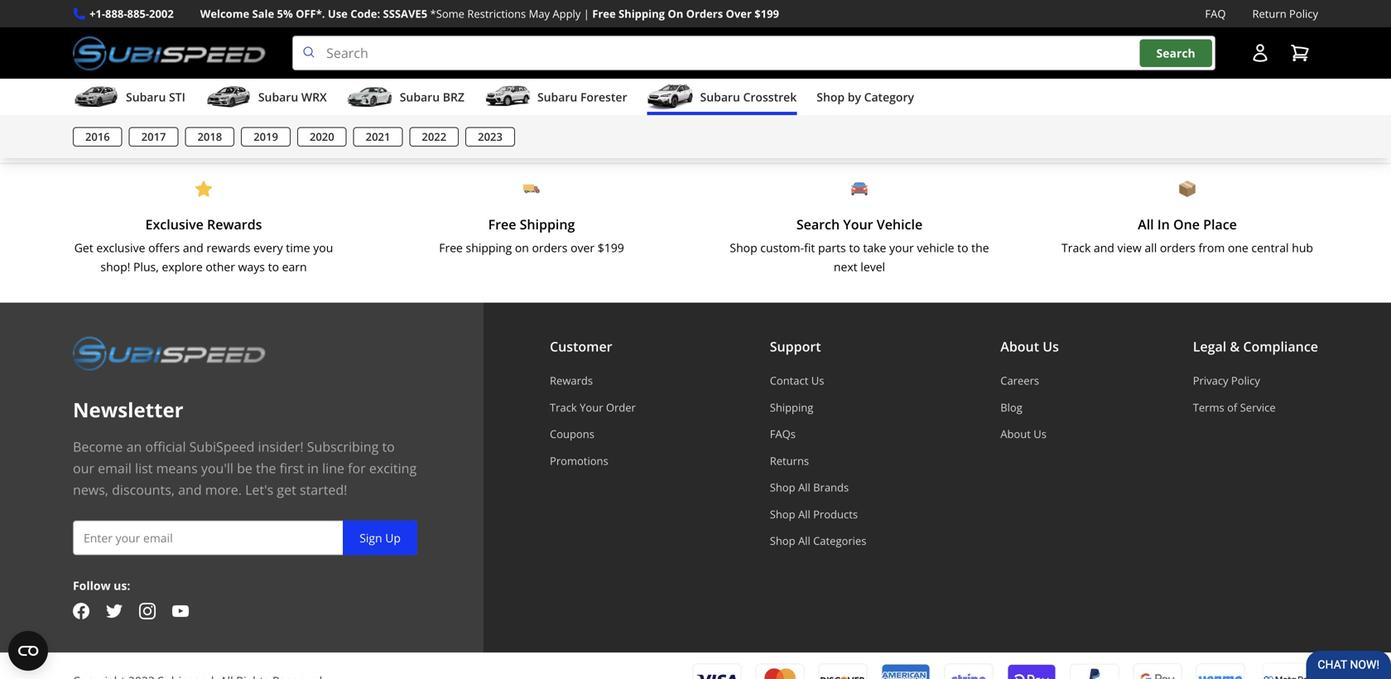 Task type: vqa. For each thing, say whether or not it's contained in the screenshot.
Deals image
no



Task type: locate. For each thing, give the bounding box(es) containing it.
subaru for subaru forester
[[538, 89, 578, 105]]

sssave5
[[383, 6, 428, 21]]

1 horizontal spatial rewards
[[550, 373, 593, 388]]

shipping image
[[524, 181, 540, 197]]

shipping down contact
[[770, 400, 814, 415]]

2 vertical spatial us
[[1034, 427, 1047, 442]]

return policy
[[1253, 6, 1319, 21]]

track left view on the right top of the page
[[1062, 240, 1091, 256]]

offers
[[148, 240, 180, 256]]

you
[[313, 240, 333, 256]]

2017
[[141, 129, 166, 144]]

search for search your vehicle shop custom-fit parts to take your vehicle to the next level
[[797, 215, 840, 233]]

subispeed logo image up newsletter
[[73, 336, 266, 371]]

2 subaru from the left
[[258, 89, 298, 105]]

policy up "terms of service" link
[[1232, 373, 1261, 388]]

restrictions
[[468, 6, 526, 21]]

terms of service link
[[1193, 400, 1319, 415]]

2020
[[310, 129, 334, 144]]

insider!
[[258, 438, 304, 456]]

free up "shipping"
[[488, 215, 516, 233]]

privacy
[[1193, 373, 1229, 388]]

careers
[[1001, 373, 1040, 388]]

0 vertical spatial track
[[1062, 240, 1091, 256]]

orders right on
[[532, 240, 568, 256]]

subaru crosstrek element
[[0, 115, 1392, 158]]

+1-888-885-2002 link
[[89, 5, 174, 22]]

crosstrek
[[743, 89, 797, 105]]

track up coupons
[[550, 400, 577, 415]]

returns link
[[770, 453, 867, 468]]

0 horizontal spatial policy
[[1232, 373, 1261, 388]]

about us down blog link
[[1001, 427, 1047, 442]]

0 horizontal spatial your
[[580, 400, 603, 415]]

to
[[849, 240, 861, 256], [958, 240, 969, 256], [268, 259, 279, 274], [382, 438, 395, 456]]

1 vertical spatial the
[[256, 459, 276, 477]]

0 vertical spatial shipping
[[619, 6, 665, 21]]

to inside exclusive rewards get exclusive offers and rewards every time you shop! plus, explore other ways to earn
[[268, 259, 279, 274]]

0 horizontal spatial search
[[797, 215, 840, 233]]

discounts,
[[112, 481, 175, 499]]

shipping left "on"
[[619, 6, 665, 21]]

shipping up on
[[520, 215, 575, 233]]

about us
[[1001, 338, 1059, 355], [1001, 427, 1047, 442]]

orders inside the free shipping free shipping on orders over $199
[[532, 240, 568, 256]]

us for about us link
[[1034, 427, 1047, 442]]

venmo image
[[1196, 663, 1246, 679]]

shoppay image
[[1007, 663, 1057, 679]]

orders down one
[[1160, 240, 1196, 256]]

1 vertical spatial subispeed logo image
[[73, 336, 266, 371]]

2 horizontal spatial shipping
[[770, 400, 814, 415]]

let's
[[245, 481, 274, 499]]

4 subaru from the left
[[538, 89, 578, 105]]

visa image
[[693, 663, 742, 679]]

all down shop all products
[[799, 534, 811, 548]]

your for search
[[844, 215, 874, 233]]

your inside the search your vehicle shop custom-fit parts to take your vehicle to the next level
[[844, 215, 874, 233]]

rewards up rewards
[[207, 215, 262, 233]]

about
[[1001, 338, 1040, 355], [1001, 427, 1031, 442]]

subispeed logo image
[[73, 36, 266, 71], [73, 336, 266, 371]]

$199
[[755, 6, 780, 21], [598, 240, 624, 256]]

subaru left brz
[[400, 89, 440, 105]]

2016 button
[[73, 127, 122, 146]]

orders
[[532, 240, 568, 256], [1160, 240, 1196, 256]]

0 vertical spatial the
[[972, 240, 990, 256]]

exclusive
[[96, 240, 145, 256]]

+1-
[[89, 6, 105, 21]]

and
[[183, 240, 204, 256], [1094, 240, 1115, 256], [178, 481, 202, 499]]

1 horizontal spatial free
[[488, 215, 516, 233]]

2 subispeed logo image from the top
[[73, 336, 266, 371]]

shop inside dropdown button
[[817, 89, 845, 105]]

to inside become an official subispeed insider! subscribing to our email list means you'll be the first in line for exciting news, discounts, and more. let's get started!
[[382, 438, 395, 456]]

*some
[[430, 6, 465, 21]]

youtube logo image
[[172, 603, 189, 620]]

2 vertical spatial shipping
[[770, 400, 814, 415]]

track
[[1062, 240, 1091, 256], [550, 400, 577, 415]]

2 vertical spatial free
[[439, 240, 463, 256]]

0 vertical spatial about us
[[1001, 338, 1059, 355]]

and inside exclusive rewards get exclusive offers and rewards every time you shop! plus, explore other ways to earn
[[183, 240, 204, 256]]

subaru for subaru sti
[[126, 89, 166, 105]]

shop left custom-
[[730, 240, 758, 256]]

shop for shop by category
[[817, 89, 845, 105]]

us
[[1043, 338, 1059, 355], [812, 373, 825, 388], [1034, 427, 1047, 442]]

1 horizontal spatial search
[[1157, 45, 1196, 61]]

us:
[[114, 578, 130, 594]]

and up explore
[[183, 240, 204, 256]]

categories
[[814, 534, 867, 548]]

2019
[[254, 129, 278, 144]]

all for products
[[799, 507, 811, 522]]

return
[[1253, 6, 1287, 21]]

0 horizontal spatial shipping
[[520, 215, 575, 233]]

a collage of action shots of vehicles image
[[0, 0, 1392, 154]]

1 vertical spatial your
[[580, 400, 603, 415]]

shipping
[[619, 6, 665, 21], [520, 215, 575, 233], [770, 400, 814, 415]]

started!
[[300, 481, 347, 499]]

level
[[861, 259, 886, 274]]

subaru left "forester" at the top left
[[538, 89, 578, 105]]

privacy policy
[[1193, 373, 1261, 388]]

promotions link
[[550, 453, 636, 468]]

1 vertical spatial track
[[550, 400, 577, 415]]

0 vertical spatial search
[[1157, 45, 1196, 61]]

become
[[73, 438, 123, 456]]

0 vertical spatial subispeed logo image
[[73, 36, 266, 71]]

1 subaru from the left
[[126, 89, 166, 105]]

us up careers link in the right of the page
[[1043, 338, 1059, 355]]

the right vehicle
[[972, 240, 990, 256]]

blog
[[1001, 400, 1023, 415]]

subaru left sti
[[126, 89, 166, 105]]

1 orders from the left
[[532, 240, 568, 256]]

rewards image
[[196, 181, 212, 197]]

subaru for subaru wrx
[[258, 89, 298, 105]]

2020 button
[[297, 127, 347, 146]]

0 vertical spatial free
[[593, 6, 616, 21]]

2 orders from the left
[[1160, 240, 1196, 256]]

2017 button
[[129, 127, 178, 146]]

stripe image
[[944, 663, 994, 679]]

track inside 'all in one place track and view all orders from one central hub'
[[1062, 240, 1091, 256]]

our
[[73, 459, 94, 477]]

1 vertical spatial about
[[1001, 427, 1031, 442]]

2021 button
[[353, 127, 403, 146]]

subaru left wrx
[[258, 89, 298, 105]]

all down shop all brands
[[799, 507, 811, 522]]

subaru up subaru crosstrek element
[[700, 89, 740, 105]]

1 horizontal spatial your
[[844, 215, 874, 233]]

888-
[[105, 6, 127, 21]]

0 horizontal spatial $199
[[598, 240, 624, 256]]

an
[[126, 438, 142, 456]]

us up the 'shipping' link
[[812, 373, 825, 388]]

all left in at top
[[1138, 215, 1154, 233]]

1 vertical spatial search
[[797, 215, 840, 233]]

all left brands
[[799, 480, 811, 495]]

1 horizontal spatial policy
[[1290, 6, 1319, 21]]

search inside the search your vehicle shop custom-fit parts to take your vehicle to the next level
[[797, 215, 840, 233]]

1 vertical spatial shipping
[[520, 215, 575, 233]]

your up the "take"
[[844, 215, 874, 233]]

exclusive rewards get exclusive offers and rewards every time you shop! plus, explore other ways to earn
[[74, 215, 333, 274]]

shop down returns
[[770, 480, 796, 495]]

and left view on the right top of the page
[[1094, 240, 1115, 256]]

googlepay image
[[1133, 663, 1183, 679]]

0 horizontal spatial free
[[439, 240, 463, 256]]

5%
[[277, 6, 293, 21]]

in
[[1158, 215, 1170, 233]]

your down rewards "link"
[[580, 400, 603, 415]]

about up careers
[[1001, 338, 1040, 355]]

off*.
[[296, 6, 325, 21]]

search inside button
[[1157, 45, 1196, 61]]

shop down shop all brands
[[770, 507, 796, 522]]

and inside become an official subispeed insider! subscribing to our email list means you'll be the first in line for exciting news, discounts, and more. let's get started!
[[178, 481, 202, 499]]

next
[[834, 259, 858, 274]]

sign up
[[360, 530, 401, 546]]

subaru crosstrek button
[[647, 82, 797, 115]]

all in one image
[[1180, 181, 1196, 197]]

policy for privacy policy
[[1232, 373, 1261, 388]]

open widget image
[[8, 631, 48, 671]]

shop all categories link
[[770, 534, 867, 548]]

0 vertical spatial your
[[844, 215, 874, 233]]

all
[[1138, 215, 1154, 233], [799, 480, 811, 495], [799, 507, 811, 522], [799, 534, 811, 548]]

and for exclusive
[[183, 240, 204, 256]]

1 vertical spatial policy
[[1232, 373, 1261, 388]]

policy right return
[[1290, 6, 1319, 21]]

2022
[[422, 129, 447, 144]]

shipping
[[466, 240, 512, 256]]

the inside become an official subispeed insider! subscribing to our email list means you'll be the first in line for exciting news, discounts, and more. let's get started!
[[256, 459, 276, 477]]

to left the "take"
[[849, 240, 861, 256]]

subaru inside "dropdown button"
[[400, 89, 440, 105]]

vehicle
[[877, 215, 923, 233]]

3 subaru from the left
[[400, 89, 440, 105]]

to up exciting
[[382, 438, 395, 456]]

service
[[1241, 400, 1276, 415]]

shop left by
[[817, 89, 845, 105]]

shop!
[[101, 259, 130, 274]]

1 horizontal spatial the
[[972, 240, 990, 256]]

rewards
[[207, 215, 262, 233], [550, 373, 593, 388]]

subaru
[[126, 89, 166, 105], [258, 89, 298, 105], [400, 89, 440, 105], [538, 89, 578, 105], [700, 89, 740, 105]]

and down means at the left of the page
[[178, 481, 202, 499]]

1 vertical spatial us
[[812, 373, 825, 388]]

0 vertical spatial policy
[[1290, 6, 1319, 21]]

about down blog
[[1001, 427, 1031, 442]]

about us up careers link in the right of the page
[[1001, 338, 1059, 355]]

sale
[[252, 6, 274, 21]]

time
[[286, 240, 310, 256]]

free left "shipping"
[[439, 240, 463, 256]]

follow
[[73, 578, 111, 594]]

us down blog link
[[1034, 427, 1047, 442]]

to right vehicle
[[958, 240, 969, 256]]

1 vertical spatial $199
[[598, 240, 624, 256]]

rewards inside exclusive rewards get exclusive offers and rewards every time you shop! plus, explore other ways to earn
[[207, 215, 262, 233]]

shop down shop all products
[[770, 534, 796, 548]]

5 subaru from the left
[[700, 89, 740, 105]]

0 vertical spatial $199
[[755, 6, 780, 21]]

free right |
[[593, 6, 616, 21]]

all for categories
[[799, 534, 811, 548]]

faq link
[[1206, 5, 1226, 22]]

0 vertical spatial about
[[1001, 338, 1040, 355]]

1 vertical spatial about us
[[1001, 427, 1047, 442]]

become an official subispeed insider! subscribing to our email list means you'll be the first in line for exciting news, discounts, and more. let's get started!
[[73, 438, 417, 499]]

0 vertical spatial rewards
[[207, 215, 262, 233]]

subispeed logo image down 2002
[[73, 36, 266, 71]]

1 about us from the top
[[1001, 338, 1059, 355]]

your for track
[[580, 400, 603, 415]]

in
[[307, 459, 319, 477]]

one
[[1174, 215, 1200, 233]]

1 horizontal spatial orders
[[1160, 240, 1196, 256]]

paypal image
[[1070, 663, 1120, 679]]

0 horizontal spatial rewards
[[207, 215, 262, 233]]

to down "every"
[[268, 259, 279, 274]]

search your vehicle shop custom-fit parts to take your vehicle to the next level
[[730, 215, 990, 274]]

1 vertical spatial free
[[488, 215, 516, 233]]

subaru for subaru crosstrek
[[700, 89, 740, 105]]

brz
[[443, 89, 465, 105]]

email
[[98, 459, 132, 477]]

subaru brz button
[[347, 82, 465, 115]]

subaru for subaru brz
[[400, 89, 440, 105]]

1 horizontal spatial shipping
[[619, 6, 665, 21]]

and inside 'all in one place track and view all orders from one central hub'
[[1094, 240, 1115, 256]]

the right be
[[256, 459, 276, 477]]

1 horizontal spatial track
[[1062, 240, 1091, 256]]

subispeed
[[189, 438, 255, 456]]

use
[[328, 6, 348, 21]]

1 subispeed logo image from the top
[[73, 36, 266, 71]]

0 horizontal spatial orders
[[532, 240, 568, 256]]

rewards up track your order
[[550, 373, 593, 388]]

1 vertical spatial rewards
[[550, 373, 593, 388]]

legal
[[1193, 338, 1227, 355]]

2018 button
[[185, 127, 235, 146]]

0 horizontal spatial the
[[256, 459, 276, 477]]

1 horizontal spatial $199
[[755, 6, 780, 21]]

free
[[593, 6, 616, 21], [488, 215, 516, 233], [439, 240, 463, 256]]



Task type: describe. For each thing, give the bounding box(es) containing it.
$199 inside the free shipping free shipping on orders over $199
[[598, 240, 624, 256]]

news,
[[73, 481, 108, 499]]

a subaru crosstrek thumbnail image image
[[647, 85, 694, 109]]

careers link
[[1001, 373, 1059, 388]]

exclusive
[[145, 215, 204, 233]]

shipping link
[[770, 400, 867, 415]]

other
[[206, 259, 235, 274]]

compliance
[[1244, 338, 1319, 355]]

shipping inside the free shipping free shipping on orders over $199
[[520, 215, 575, 233]]

885-
[[127, 6, 149, 21]]

get
[[277, 481, 296, 499]]

search for search
[[1157, 45, 1196, 61]]

exciting
[[369, 459, 417, 477]]

over
[[571, 240, 595, 256]]

returns
[[770, 453, 809, 468]]

the inside the search your vehicle shop custom-fit parts to take your vehicle to the next level
[[972, 240, 990, 256]]

all
[[1145, 240, 1157, 256]]

central
[[1252, 240, 1289, 256]]

2018
[[198, 129, 222, 144]]

mastercard image
[[756, 663, 805, 679]]

take
[[864, 240, 887, 256]]

Enter your email text field
[[73, 521, 418, 556]]

about us link
[[1001, 427, 1059, 442]]

button image
[[1251, 43, 1271, 63]]

coupons
[[550, 427, 595, 442]]

shop all brands
[[770, 480, 849, 495]]

fit
[[804, 240, 815, 256]]

2019 button
[[241, 127, 291, 146]]

2022 button
[[410, 127, 459, 146]]

facebook logo image
[[73, 603, 89, 620]]

explore
[[162, 259, 203, 274]]

your
[[890, 240, 914, 256]]

2 horizontal spatial free
[[593, 6, 616, 21]]

0 horizontal spatial track
[[550, 400, 577, 415]]

policy for return policy
[[1290, 6, 1319, 21]]

plus,
[[133, 259, 159, 274]]

on
[[668, 6, 684, 21]]

2002
[[149, 6, 174, 21]]

instagram logo image
[[139, 603, 156, 620]]

may
[[529, 6, 550, 21]]

blog link
[[1001, 400, 1059, 415]]

shop inside the search your vehicle shop custom-fit parts to take your vehicle to the next level
[[730, 240, 758, 256]]

order
[[606, 400, 636, 415]]

legal & compliance
[[1193, 338, 1319, 355]]

and for all
[[1094, 240, 1115, 256]]

1 about from the top
[[1001, 338, 1040, 355]]

view
[[1118, 240, 1142, 256]]

2023
[[478, 129, 503, 144]]

a subaru wrx thumbnail image image
[[205, 85, 252, 109]]

apply
[[553, 6, 581, 21]]

by
[[848, 89, 861, 105]]

discover image
[[818, 663, 868, 679]]

main element
[[0, 79, 1392, 158]]

all for brands
[[799, 480, 811, 495]]

hub
[[1292, 240, 1314, 256]]

us for 'contact us' link
[[812, 373, 825, 388]]

newsletter
[[73, 396, 184, 423]]

orders
[[686, 6, 723, 21]]

earn
[[282, 259, 307, 274]]

welcome
[[200, 6, 249, 21]]

be
[[237, 459, 253, 477]]

subscribing
[[307, 438, 379, 456]]

subaru sti
[[126, 89, 185, 105]]

a subaru sti thumbnail image image
[[73, 85, 119, 109]]

a subaru brz thumbnail image image
[[347, 85, 393, 109]]

products
[[814, 507, 858, 522]]

all inside 'all in one place track and view all orders from one central hub'
[[1138, 215, 1154, 233]]

shop for shop all categories
[[770, 534, 796, 548]]

category
[[864, 89, 915, 105]]

search button
[[1140, 39, 1213, 67]]

shop for shop all brands
[[770, 480, 796, 495]]

search input field
[[293, 36, 1216, 71]]

2021
[[366, 129, 391, 144]]

a subaru forester thumbnail image image
[[485, 85, 531, 109]]

official
[[145, 438, 186, 456]]

2 about us from the top
[[1001, 427, 1047, 442]]

of
[[1228, 400, 1238, 415]]

shop all products link
[[770, 507, 867, 522]]

shop all products
[[770, 507, 858, 522]]

more.
[[205, 481, 242, 499]]

all in one place track and view all orders from one central hub
[[1062, 215, 1314, 256]]

first
[[280, 459, 304, 477]]

vehicle
[[917, 240, 955, 256]]

contact
[[770, 373, 809, 388]]

sti
[[169, 89, 185, 105]]

up
[[385, 530, 401, 546]]

track your order link
[[550, 400, 636, 415]]

amex image
[[881, 663, 931, 679]]

subaru sti button
[[73, 82, 185, 115]]

terms
[[1193, 400, 1225, 415]]

forester
[[581, 89, 628, 105]]

contact us
[[770, 373, 825, 388]]

search vehicle image
[[852, 181, 868, 197]]

terms of service
[[1193, 400, 1276, 415]]

subaru crosstrek
[[700, 89, 797, 105]]

promotions
[[550, 453, 609, 468]]

ways
[[238, 259, 265, 274]]

twitter logo image
[[106, 603, 123, 620]]

shop all categories
[[770, 534, 867, 548]]

brands
[[814, 480, 849, 495]]

faqs link
[[770, 427, 867, 442]]

privacy policy link
[[1193, 373, 1319, 388]]

orders inside 'all in one place track and view all orders from one central hub'
[[1160, 240, 1196, 256]]

list
[[135, 459, 153, 477]]

track your order
[[550, 400, 636, 415]]

faq
[[1206, 6, 1226, 21]]

metapay image
[[1264, 676, 1314, 679]]

shop by category button
[[817, 82, 915, 115]]

shop for shop all products
[[770, 507, 796, 522]]

means
[[156, 459, 198, 477]]

you'll
[[201, 459, 234, 477]]

customer
[[550, 338, 613, 355]]

0 vertical spatial us
[[1043, 338, 1059, 355]]

2 about from the top
[[1001, 427, 1031, 442]]

place
[[1204, 215, 1238, 233]]

shop all brands link
[[770, 480, 867, 495]]



